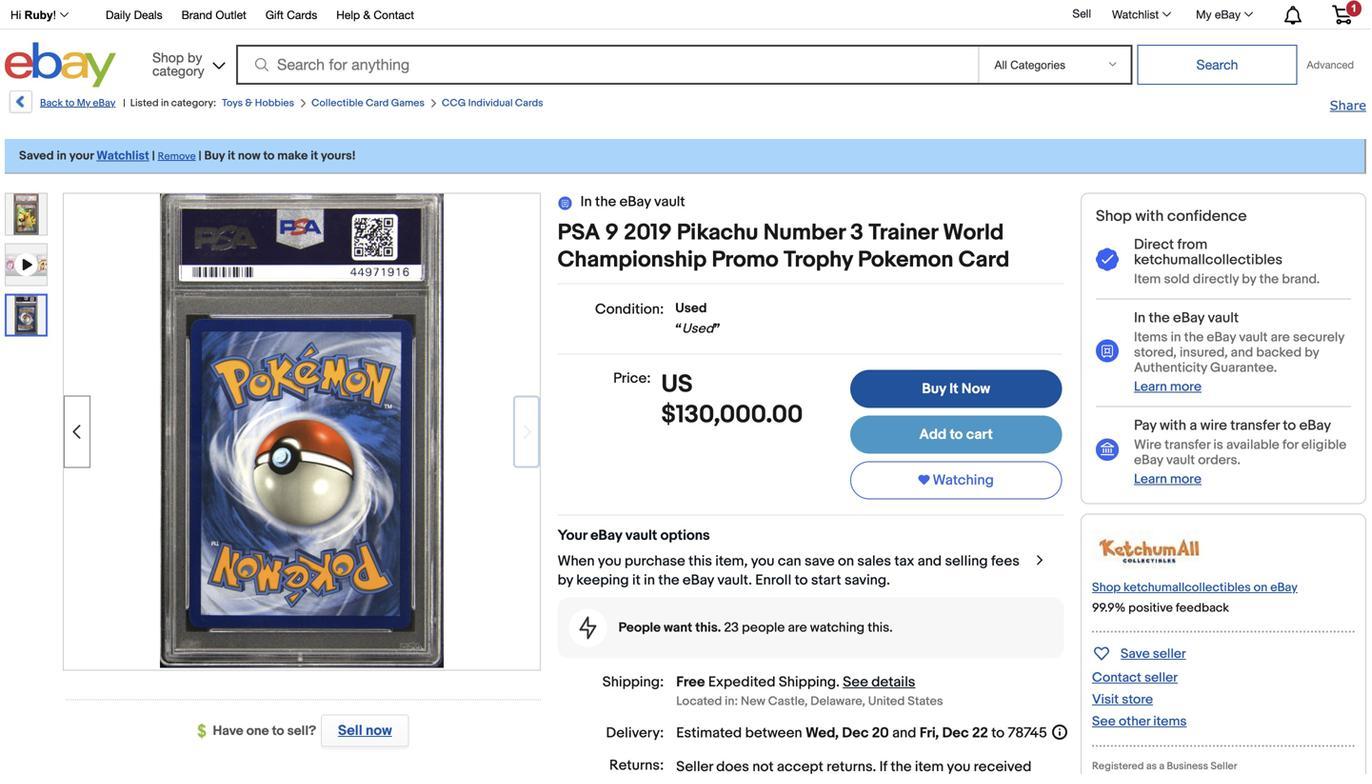 Task type: describe. For each thing, give the bounding box(es) containing it.
sell now
[[338, 722, 392, 740]]

saved
[[19, 149, 54, 163]]

$130,000.00
[[661, 400, 803, 430]]

back to my ebay
[[40, 97, 115, 110]]

picture 1 of 2 image
[[6, 194, 47, 235]]

back to my ebay link
[[8, 90, 115, 120]]

delaware,
[[811, 694, 866, 709]]

0 horizontal spatial watchlist link
[[96, 149, 149, 163]]

2 dec from the left
[[942, 725, 969, 742]]

contact inside help & contact link
[[374, 8, 414, 21]]

contact seller link
[[1092, 670, 1178, 686]]

are inside us $130,000.00 main content
[[788, 620, 807, 636]]

!
[[53, 9, 56, 21]]

seller for save
[[1153, 646, 1186, 662]]

outlet
[[216, 8, 247, 21]]

99.9%
[[1092, 601, 1126, 616]]

wed,
[[806, 725, 839, 742]]

purchase
[[625, 553, 686, 570]]

by inside in the ebay vault items in the ebay vault are securely stored, insured, and backed by authenticity guarantee. learn more
[[1305, 345, 1320, 361]]

promo
[[712, 247, 779, 274]]

save seller
[[1121, 646, 1186, 662]]

account navigation
[[0, 0, 1367, 30]]

2 this. from the left
[[868, 620, 893, 636]]

1 vertical spatial used
[[682, 321, 714, 337]]

with details__icon image for people want this.
[[580, 617, 597, 640]]

psa 9 2019 pikachu number 3 trainer world championship promo trophy pokemon card
[[558, 220, 1010, 274]]

1 this. from the left
[[695, 620, 721, 636]]

my ebay
[[1196, 8, 1241, 21]]

it
[[950, 380, 959, 398]]

ebay inside back to my ebay link
[[93, 97, 115, 110]]

in for in the ebay vault items in the ebay vault are securely stored, insured, and backed by authenticity guarantee. learn more
[[1134, 309, 1146, 327]]

pay
[[1134, 417, 1157, 434]]

vault.
[[717, 572, 752, 589]]

contact seller visit store see other items
[[1092, 670, 1187, 730]]

as
[[1147, 760, 1157, 773]]

positive
[[1129, 601, 1173, 616]]

daily deals link
[[106, 5, 162, 26]]

in the ebay vault
[[581, 193, 685, 210]]

the inside the direct from ketchumallcollectibles item sold directly by the brand.
[[1260, 271, 1279, 288]]

sales
[[858, 553, 891, 570]]

with for shop
[[1136, 207, 1164, 226]]

by inside shop by category
[[188, 50, 202, 65]]

daily deals
[[106, 8, 162, 21]]

pay with a wire transfer to ebay wire transfer is available for eligible ebay vault orders. learn more
[[1134, 417, 1347, 487]]

vault inside pay with a wire transfer to ebay wire transfer is available for eligible ebay vault orders. learn more
[[1167, 452, 1195, 468]]

share
[[1330, 98, 1367, 112]]

vault up guarantee.
[[1239, 329, 1268, 346]]

us $130,000.00
[[661, 370, 803, 430]]

keeping
[[576, 572, 629, 589]]

number
[[764, 220, 846, 247]]

shop ketchumallcollectibles on ebay link
[[1092, 580, 1298, 595]]

the up authenticity
[[1184, 329, 1204, 346]]

in left the your
[[57, 149, 67, 163]]

to inside when you purchase this item, you can save on sales tax and selling fees by keeping it in the ebay vault. enroll to start saving.
[[795, 572, 808, 589]]

selling
[[945, 553, 988, 570]]

want
[[664, 620, 693, 636]]

ccg
[[442, 97, 466, 110]]

item
[[1134, 271, 1161, 288]]

start
[[811, 572, 842, 589]]

this
[[689, 553, 712, 570]]

brand
[[182, 8, 212, 21]]

condition:
[[595, 301, 664, 318]]

in for in the ebay vault
[[581, 193, 592, 210]]

help & contact
[[336, 8, 414, 21]]

psa 9 2019 pikachu number 3 trainer world championship promo trophy pokemon card - picture 2 of 2 image
[[160, 192, 444, 668]]

hi ruby !
[[10, 9, 56, 21]]

1 dec from the left
[[842, 725, 869, 742]]

united
[[868, 694, 905, 709]]

eligible
[[1302, 437, 1347, 453]]

expedited
[[708, 674, 776, 691]]

one
[[246, 723, 269, 740]]

fri,
[[920, 725, 939, 742]]

item,
[[716, 553, 748, 570]]

gift cards link
[[266, 5, 317, 26]]

advanced link
[[1298, 46, 1364, 84]]

have
[[213, 723, 243, 740]]

collectible card games link
[[312, 97, 425, 110]]

0 horizontal spatial my
[[77, 97, 90, 110]]

insured,
[[1180, 345, 1228, 361]]

new
[[741, 694, 766, 709]]

guarantee.
[[1211, 360, 1277, 376]]

us
[[661, 370, 693, 400]]

help & contact link
[[336, 5, 414, 26]]

the up 9
[[595, 193, 616, 210]]

20
[[872, 725, 889, 742]]

& for toys
[[245, 97, 253, 110]]

0 vertical spatial card
[[366, 97, 389, 110]]

contact inside contact seller visit store see other items
[[1092, 670, 1142, 686]]

category
[[152, 63, 204, 79]]

shipping
[[779, 674, 836, 691]]

to right 22
[[992, 725, 1005, 742]]

when you purchase this item, you can save on sales tax and selling fees by keeping it in the ebay vault. enroll to start saving.
[[558, 553, 1020, 589]]

shop for shop with confidence
[[1096, 207, 1132, 226]]

item direct from brand image
[[1092, 531, 1207, 571]]

shop by category
[[152, 50, 204, 79]]

castle,
[[768, 694, 808, 709]]

games
[[391, 97, 425, 110]]

securely
[[1293, 329, 1345, 346]]

your
[[69, 149, 94, 163]]

yours!
[[321, 149, 356, 163]]

in right listed
[[161, 97, 169, 110]]

collectible card games
[[312, 97, 425, 110]]

1
[[1351, 2, 1357, 14]]

vault down directly
[[1208, 309, 1239, 327]]

when
[[558, 553, 595, 570]]

visit
[[1092, 692, 1119, 708]]

see for details
[[843, 674, 869, 691]]

buy it now
[[922, 380, 990, 398]]

other
[[1119, 714, 1151, 730]]

now inside sell now link
[[366, 722, 392, 740]]

0 horizontal spatial now
[[238, 149, 261, 163]]

free
[[676, 674, 705, 691]]

details
[[872, 674, 916, 691]]

ebay inside when you purchase this item, you can save on sales tax and selling fees by keeping it in the ebay vault. enroll to start saving.
[[683, 572, 714, 589]]

0 horizontal spatial and
[[893, 725, 917, 742]]

buy inside "link"
[[922, 380, 946, 398]]

0 horizontal spatial buy
[[204, 149, 225, 163]]

located
[[676, 694, 722, 709]]

the up items
[[1149, 309, 1170, 327]]

cart
[[966, 426, 993, 443]]

seller for contact
[[1145, 670, 1178, 686]]

are inside in the ebay vault items in the ebay vault are securely stored, insured, and backed by authenticity guarantee. learn more
[[1271, 329, 1290, 346]]

sell for sell now
[[338, 722, 363, 740]]



Task type: locate. For each thing, give the bounding box(es) containing it.
1 more from the top
[[1170, 379, 1202, 395]]

1 horizontal spatial card
[[959, 247, 1010, 274]]

keep in the ebay vault - opens a layer image
[[1034, 552, 1049, 571]]

by down when at the bottom left of page
[[558, 572, 573, 589]]

1 vertical spatial my
[[77, 97, 90, 110]]

0 vertical spatial ketchumallcollectibles
[[1134, 251, 1283, 269]]

have one to sell?
[[213, 723, 316, 740]]

remove button
[[158, 149, 196, 163]]

1 vertical spatial seller
[[1145, 670, 1178, 686]]

vault right "wire"
[[1167, 452, 1195, 468]]

| left listed
[[123, 97, 125, 110]]

1 learn from the top
[[1134, 379, 1167, 395]]

2 horizontal spatial |
[[199, 149, 202, 163]]

sell inside account navigation
[[1073, 7, 1091, 20]]

save
[[1121, 646, 1150, 662]]

card right pokemon on the right top
[[959, 247, 1010, 274]]

1 horizontal spatial my
[[1196, 8, 1212, 21]]

you up "keeping"
[[598, 553, 622, 570]]

individual
[[468, 97, 513, 110]]

picture 2 of 2 image
[[7, 296, 46, 335]]

2 horizontal spatial and
[[1231, 345, 1254, 361]]

1 vertical spatial watchlist
[[96, 149, 149, 163]]

"
[[714, 321, 720, 337]]

watching button
[[850, 461, 1062, 500]]

ketchumallcollectibles up directly
[[1134, 251, 1283, 269]]

buy
[[204, 149, 225, 163], [922, 380, 946, 398]]

save seller button
[[1092, 642, 1186, 664]]

2019
[[624, 220, 672, 247]]

shop
[[152, 50, 184, 65], [1096, 207, 1132, 226], [1092, 580, 1121, 595]]

shop inside shop by category
[[152, 50, 184, 65]]

1 horizontal spatial see
[[1092, 714, 1116, 730]]

with right "pay" at right bottom
[[1160, 417, 1187, 434]]

2 learn more link from the top
[[1134, 471, 1202, 487]]

cards right gift
[[287, 8, 317, 21]]

trophy
[[784, 247, 853, 274]]

by inside the direct from ketchumallcollectibles item sold directly by the brand.
[[1242, 271, 1257, 288]]

gift
[[266, 8, 284, 21]]

see down visit
[[1092, 714, 1116, 730]]

1 vertical spatial watchlist link
[[96, 149, 149, 163]]

direct
[[1134, 236, 1174, 253]]

seller inside contact seller visit store see other items
[[1145, 670, 1178, 686]]

0 horizontal spatial card
[[366, 97, 389, 110]]

buy left it on the right of page
[[922, 380, 946, 398]]

0 horizontal spatial are
[[788, 620, 807, 636]]

1 vertical spatial are
[[788, 620, 807, 636]]

delivery:
[[606, 725, 664, 742]]

0 vertical spatial sell
[[1073, 7, 1091, 20]]

a right as on the bottom right
[[1159, 760, 1165, 773]]

authenticity
[[1134, 360, 1208, 376]]

1 vertical spatial on
[[1254, 580, 1268, 595]]

0 vertical spatial transfer
[[1231, 417, 1280, 434]]

with up "direct"
[[1136, 207, 1164, 226]]

0 vertical spatial and
[[1231, 345, 1254, 361]]

the left brand.
[[1260, 271, 1279, 288]]

learn down "wire"
[[1134, 471, 1167, 487]]

1 horizontal spatial |
[[152, 149, 155, 163]]

2 horizontal spatial it
[[632, 572, 641, 589]]

in the ebay vault items in the ebay vault are securely stored, insured, and backed by authenticity guarantee. learn more
[[1134, 309, 1345, 395]]

shop for shop by category
[[152, 50, 184, 65]]

1 vertical spatial buy
[[922, 380, 946, 398]]

my ebay link
[[1186, 3, 1262, 26]]

0 vertical spatial a
[[1190, 417, 1197, 434]]

0 vertical spatial learn
[[1134, 379, 1167, 395]]

1 link
[[1321, 0, 1364, 27]]

and inside in the ebay vault items in the ebay vault are securely stored, insured, and backed by authenticity guarantee. learn more
[[1231, 345, 1254, 361]]

99.9% positive feedback
[[1092, 601, 1230, 616]]

for
[[1283, 437, 1299, 453]]

vault up 2019
[[654, 193, 685, 210]]

to down can
[[795, 572, 808, 589]]

with for pay
[[1160, 417, 1187, 434]]

0 horizontal spatial see
[[843, 674, 869, 691]]

0 vertical spatial contact
[[374, 8, 414, 21]]

a for wire
[[1190, 417, 1197, 434]]

1 vertical spatial cards
[[515, 97, 543, 110]]

shop by category banner
[[0, 0, 1367, 92]]

0 vertical spatial with
[[1136, 207, 1164, 226]]

and right 20
[[893, 725, 917, 742]]

0 vertical spatial my
[[1196, 8, 1212, 21]]

0 horizontal spatial watchlist
[[96, 149, 149, 163]]

watchlist link right the your
[[96, 149, 149, 163]]

1 vertical spatial shop
[[1096, 207, 1132, 226]]

with details__icon image left item
[[1096, 248, 1119, 272]]

a
[[1190, 417, 1197, 434], [1159, 760, 1165, 773]]

to left make
[[263, 149, 275, 163]]

78745
[[1008, 725, 1048, 742]]

1 horizontal spatial a
[[1190, 417, 1197, 434]]

2 vertical spatial shop
[[1092, 580, 1121, 595]]

0 horizontal spatial sell
[[338, 722, 363, 740]]

by right directly
[[1242, 271, 1257, 288]]

1 vertical spatial card
[[959, 247, 1010, 274]]

card inside psa 9 2019 pikachu number 3 trainer world championship promo trophy pokemon card
[[959, 247, 1010, 274]]

in up items
[[1134, 309, 1146, 327]]

0 vertical spatial see
[[843, 674, 869, 691]]

used up us
[[682, 321, 714, 337]]

wire
[[1134, 437, 1162, 453]]

0 horizontal spatial &
[[245, 97, 253, 110]]

0 horizontal spatial this.
[[695, 620, 721, 636]]

this. right 'watching'
[[868, 620, 893, 636]]

with inside pay with a wire transfer to ebay wire transfer is available for eligible ebay vault orders. learn more
[[1160, 417, 1187, 434]]

1 vertical spatial with
[[1160, 417, 1187, 434]]

it
[[228, 149, 235, 163], [311, 149, 318, 163], [632, 572, 641, 589]]

card left games
[[366, 97, 389, 110]]

shop for shop ketchumallcollectibles on ebay
[[1092, 580, 1121, 595]]

& right toys
[[245, 97, 253, 110]]

1 vertical spatial a
[[1159, 760, 1165, 773]]

learn inside pay with a wire transfer to ebay wire transfer is available for eligible ebay vault orders. learn more
[[1134, 471, 1167, 487]]

0 vertical spatial shop
[[152, 50, 184, 65]]

more down authenticity
[[1170, 379, 1202, 395]]

the
[[595, 193, 616, 210], [1260, 271, 1279, 288], [1149, 309, 1170, 327], [1184, 329, 1204, 346], [658, 572, 680, 589]]

1 vertical spatial now
[[366, 722, 392, 740]]

2 you from the left
[[751, 553, 775, 570]]

& right help
[[363, 8, 371, 21]]

learn more link down authenticity
[[1134, 379, 1202, 395]]

with details__icon image down "keeping"
[[580, 617, 597, 640]]

see other items link
[[1092, 714, 1187, 730]]

seller inside save seller button
[[1153, 646, 1186, 662]]

gift cards
[[266, 8, 317, 21]]

0 vertical spatial &
[[363, 8, 371, 21]]

listed
[[130, 97, 159, 110]]

and inside when you purchase this item, you can save on sales tax and selling fees by keeping it in the ebay vault. enroll to start saving.
[[918, 553, 942, 570]]

0 horizontal spatial on
[[838, 553, 854, 570]]

cards right individual
[[515, 97, 543, 110]]

0 vertical spatial in
[[581, 193, 592, 210]]

in right items
[[1171, 329, 1182, 346]]

1 horizontal spatial on
[[1254, 580, 1268, 595]]

0 vertical spatial on
[[838, 553, 854, 570]]

to right one
[[272, 723, 284, 740]]

1 vertical spatial in
[[1134, 309, 1146, 327]]

0 horizontal spatial you
[[598, 553, 622, 570]]

with details__icon image
[[1096, 248, 1119, 272], [1096, 339, 1119, 363], [1096, 439, 1119, 462], [580, 617, 597, 640]]

1 vertical spatial sell
[[338, 722, 363, 740]]

see inside contact seller visit store see other items
[[1092, 714, 1116, 730]]

with details__icon image for pay with a wire transfer to ebay
[[1096, 439, 1119, 462]]

cards inside 'link'
[[287, 8, 317, 21]]

see
[[843, 674, 869, 691], [1092, 714, 1116, 730]]

with details__icon image left items
[[1096, 339, 1119, 363]]

now left make
[[238, 149, 261, 163]]

it down purchase
[[632, 572, 641, 589]]

1 horizontal spatial buy
[[922, 380, 946, 398]]

orders.
[[1198, 452, 1241, 468]]

more inside pay with a wire transfer to ebay wire transfer is available for eligible ebay vault orders. learn more
[[1170, 471, 1202, 487]]

to up the for
[[1283, 417, 1296, 434]]

registered
[[1092, 760, 1144, 773]]

1 vertical spatial learn more link
[[1134, 471, 1202, 487]]

| listed in category:
[[123, 97, 216, 110]]

watchlist link right sell link
[[1102, 3, 1180, 26]]

ebay inside my ebay link
[[1215, 8, 1241, 21]]

in:
[[725, 694, 738, 709]]

| right remove button
[[199, 149, 202, 163]]

my
[[1196, 8, 1212, 21], [77, 97, 90, 110]]

learn down authenticity
[[1134, 379, 1167, 395]]

used up '"'
[[676, 300, 707, 317]]

None submit
[[1138, 45, 1298, 85]]

0 vertical spatial now
[[238, 149, 261, 163]]

by inside when you purchase this item, you can save on sales tax and selling fees by keeping it in the ebay vault. enroll to start saving.
[[558, 572, 573, 589]]

dollar sign image
[[198, 724, 213, 739]]

1 horizontal spatial it
[[311, 149, 318, 163]]

can
[[778, 553, 802, 570]]

direct from ketchumallcollectibles item sold directly by the brand.
[[1134, 236, 1320, 288]]

| left remove button
[[152, 149, 155, 163]]

1 horizontal spatial cards
[[515, 97, 543, 110]]

0 vertical spatial buy
[[204, 149, 225, 163]]

1 vertical spatial &
[[245, 97, 253, 110]]

0 vertical spatial learn more link
[[1134, 379, 1202, 395]]

card
[[366, 97, 389, 110], [959, 247, 1010, 274]]

world
[[943, 220, 1004, 247]]

the inside when you purchase this item, you can save on sales tax and selling fees by keeping it in the ebay vault. enroll to start saving.
[[658, 572, 680, 589]]

dec left 22
[[942, 725, 969, 742]]

watchlist right sell link
[[1112, 8, 1159, 21]]

0 horizontal spatial dec
[[842, 725, 869, 742]]

the down purchase
[[658, 572, 680, 589]]

seller
[[1211, 760, 1238, 773]]

none submit inside shop by category banner
[[1138, 45, 1298, 85]]

wire
[[1201, 417, 1228, 434]]

advanced
[[1307, 59, 1354, 71]]

brand outlet
[[182, 8, 247, 21]]

people
[[742, 620, 785, 636]]

ketchumallcollectibles inside the direct from ketchumallcollectibles item sold directly by the brand.
[[1134, 251, 1283, 269]]

0 vertical spatial watchlist link
[[1102, 3, 1180, 26]]

dec
[[842, 725, 869, 742], [942, 725, 969, 742]]

0 vertical spatial watchlist
[[1112, 8, 1159, 21]]

enroll
[[756, 572, 792, 589]]

learn
[[1134, 379, 1167, 395], [1134, 471, 1167, 487]]

sell link
[[1064, 7, 1100, 20]]

confidence
[[1168, 207, 1247, 226]]

from
[[1178, 236, 1208, 253]]

1 horizontal spatial sell
[[1073, 7, 1091, 20]]

2 more from the top
[[1170, 471, 1202, 487]]

1 learn more link from the top
[[1134, 379, 1202, 395]]

to inside pay with a wire transfer to ebay wire transfer is available for eligible ebay vault orders. learn more
[[1283, 417, 1296, 434]]

learn more link for the
[[1134, 379, 1202, 395]]

us $130,000.00 main content
[[558, 193, 1069, 774]]

vault up purchase
[[626, 527, 657, 544]]

see right .
[[843, 674, 869, 691]]

shipping:
[[603, 674, 664, 691]]

shop ketchumallcollectibles on ebay
[[1092, 580, 1298, 595]]

with details__icon image left "wire"
[[1096, 439, 1119, 462]]

shop with confidence
[[1096, 207, 1247, 226]]

2 learn from the top
[[1134, 471, 1167, 487]]

see for other
[[1092, 714, 1116, 730]]

learn inside in the ebay vault items in the ebay vault are securely stored, insured, and backed by authenticity guarantee. learn more
[[1134, 379, 1167, 395]]

0 horizontal spatial cards
[[287, 8, 317, 21]]

you up enroll
[[751, 553, 775, 570]]

this. left the 23
[[695, 620, 721, 636]]

in down purchase
[[644, 572, 655, 589]]

a inside pay with a wire transfer to ebay wire transfer is available for eligible ebay vault orders. learn more
[[1190, 417, 1197, 434]]

in right text__icon
[[581, 193, 592, 210]]

sold
[[1164, 271, 1190, 288]]

to inside back to my ebay link
[[65, 97, 75, 110]]

see inside free expedited shipping . see details located in: new castle, delaware, united states
[[843, 674, 869, 691]]

1 you from the left
[[598, 553, 622, 570]]

to right back
[[65, 97, 75, 110]]

in inside us $130,000.00 main content
[[581, 193, 592, 210]]

see details link
[[843, 674, 916, 691]]

are right "people"
[[788, 620, 807, 636]]

with details__icon image for in the ebay vault
[[1096, 339, 1119, 363]]

1 horizontal spatial contact
[[1092, 670, 1142, 686]]

1 horizontal spatial in
[[1134, 309, 1146, 327]]

trainer
[[869, 220, 938, 247]]

0 horizontal spatial it
[[228, 149, 235, 163]]

0 horizontal spatial contact
[[374, 8, 414, 21]]

with details__icon image inside us $130,000.00 main content
[[580, 617, 597, 640]]

sell?
[[287, 723, 316, 740]]

on
[[838, 553, 854, 570], [1254, 580, 1268, 595]]

0 vertical spatial are
[[1271, 329, 1290, 346]]

and left backed
[[1231, 345, 1254, 361]]

in
[[581, 193, 592, 210], [1134, 309, 1146, 327]]

1 vertical spatial contact
[[1092, 670, 1142, 686]]

1 horizontal spatial this.
[[868, 620, 893, 636]]

it down toys
[[228, 149, 235, 163]]

learn more link down "wire"
[[1134, 471, 1202, 487]]

more down orders.
[[1170, 471, 1202, 487]]

collectible
[[312, 97, 364, 110]]

by right backed
[[1305, 345, 1320, 361]]

brand outlet link
[[182, 5, 247, 26]]

1 horizontal spatial are
[[1271, 329, 1290, 346]]

1 horizontal spatial watchlist
[[1112, 8, 1159, 21]]

1 horizontal spatial transfer
[[1231, 417, 1280, 434]]

contact right help
[[374, 8, 414, 21]]

to inside the add to cart link
[[950, 426, 963, 443]]

& inside account navigation
[[363, 8, 371, 21]]

& for help
[[363, 8, 371, 21]]

0 vertical spatial seller
[[1153, 646, 1186, 662]]

now right sell? at the bottom left
[[366, 722, 392, 740]]

watching
[[810, 620, 865, 636]]

a for business
[[1159, 760, 1165, 773]]

my inside account navigation
[[1196, 8, 1212, 21]]

and right tax
[[918, 553, 942, 570]]

2 vertical spatial and
[[893, 725, 917, 742]]

Search for anything text field
[[239, 47, 975, 83]]

available
[[1227, 437, 1280, 453]]

1 horizontal spatial now
[[366, 722, 392, 740]]

to left cart
[[950, 426, 963, 443]]

more inside in the ebay vault items in the ebay vault are securely stored, insured, and backed by authenticity guarantee. learn more
[[1170, 379, 1202, 395]]

in inside when you purchase this item, you can save on sales tax and selling fees by keeping it in the ebay vault. enroll to start saving.
[[644, 572, 655, 589]]

by down brand
[[188, 50, 202, 65]]

your
[[558, 527, 587, 544]]

it right make
[[311, 149, 318, 163]]

add
[[920, 426, 947, 443]]

it inside when you purchase this item, you can save on sales tax and selling fees by keeping it in the ebay vault. enroll to start saving.
[[632, 572, 641, 589]]

ketchumallcollectibles up feedback on the bottom of the page
[[1124, 580, 1251, 595]]

in inside in the ebay vault items in the ebay vault are securely stored, insured, and backed by authenticity guarantee. learn more
[[1171, 329, 1182, 346]]

your ebay vault options
[[558, 527, 710, 544]]

seller down save seller in the right of the page
[[1145, 670, 1178, 686]]

1 vertical spatial see
[[1092, 714, 1116, 730]]

contact up visit store "link"
[[1092, 670, 1142, 686]]

1 horizontal spatial watchlist link
[[1102, 3, 1180, 26]]

0 vertical spatial more
[[1170, 379, 1202, 395]]

text__icon image
[[558, 195, 573, 210]]

ccg individual cards link
[[442, 97, 543, 110]]

0 horizontal spatial in
[[581, 193, 592, 210]]

with details__icon image for direct from ketchumallcollectibles
[[1096, 248, 1119, 272]]

1 vertical spatial ketchumallcollectibles
[[1124, 580, 1251, 595]]

toys & hobbies link
[[222, 97, 294, 110]]

1 vertical spatial transfer
[[1165, 437, 1211, 453]]

0 horizontal spatial a
[[1159, 760, 1165, 773]]

1 vertical spatial more
[[1170, 471, 1202, 487]]

in inside in the ebay vault items in the ebay vault are securely stored, insured, and backed by authenticity guarantee. learn more
[[1134, 309, 1146, 327]]

a left wire
[[1190, 417, 1197, 434]]

1 vertical spatial learn
[[1134, 471, 1167, 487]]

video 1 of 1 image
[[6, 244, 47, 285]]

pokemon
[[858, 247, 954, 274]]

are left securely
[[1271, 329, 1290, 346]]

seller right save
[[1153, 646, 1186, 662]]

share button
[[1330, 97, 1367, 114]]

1 horizontal spatial you
[[751, 553, 775, 570]]

buy right remove button
[[204, 149, 225, 163]]

0 vertical spatial used
[[676, 300, 707, 317]]

watchlist inside account navigation
[[1112, 8, 1159, 21]]

watchlist right the your
[[96, 149, 149, 163]]

now
[[962, 380, 990, 398]]

more
[[1170, 379, 1202, 395], [1170, 471, 1202, 487]]

1 horizontal spatial dec
[[942, 725, 969, 742]]

brand.
[[1282, 271, 1320, 288]]

buy it now link
[[850, 370, 1062, 408]]

transfer up 'available'
[[1231, 417, 1280, 434]]

on inside when you purchase this item, you can save on sales tax and selling fees by keeping it in the ebay vault. enroll to start saving.
[[838, 553, 854, 570]]

visit store link
[[1092, 692, 1153, 708]]

hobbies
[[255, 97, 294, 110]]

1 horizontal spatial &
[[363, 8, 371, 21]]

0 horizontal spatial transfer
[[1165, 437, 1211, 453]]

learn more link for with
[[1134, 471, 1202, 487]]

sell for sell
[[1073, 7, 1091, 20]]

this.
[[695, 620, 721, 636], [868, 620, 893, 636]]

transfer left is
[[1165, 437, 1211, 453]]

1 horizontal spatial and
[[918, 553, 942, 570]]

0 vertical spatial cards
[[287, 8, 317, 21]]

options
[[661, 527, 710, 544]]

store
[[1122, 692, 1153, 708]]

dec left 20
[[842, 725, 869, 742]]

0 horizontal spatial |
[[123, 97, 125, 110]]

1 vertical spatial and
[[918, 553, 942, 570]]



Task type: vqa. For each thing, say whether or not it's contained in the screenshot.
HOLIDAYHOME2023
no



